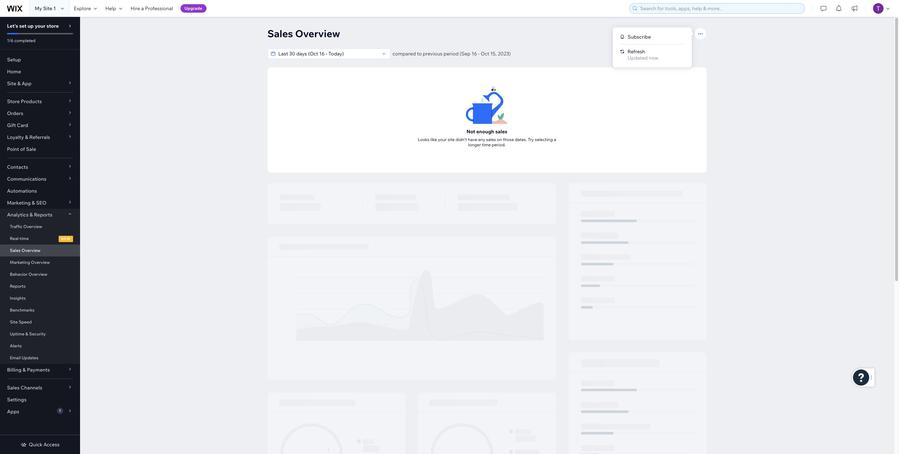 Task type: describe. For each thing, give the bounding box(es) containing it.
insights
[[10, 296, 26, 301]]

1/6 completed
[[7, 38, 35, 43]]

hire a professional
[[131, 5, 173, 12]]

compared to previous period (sep 16 - oct 15, 2023)
[[393, 51, 511, 57]]

email updates link
[[0, 353, 80, 364]]

hire a professional link
[[126, 0, 177, 17]]

to
[[417, 51, 422, 57]]

0 vertical spatial 1
[[53, 5, 56, 12]]

automations
[[7, 188, 37, 194]]

benchmarks
[[10, 308, 35, 313]]

refresh updated now
[[628, 49, 659, 61]]

traffic overview link
[[0, 221, 80, 233]]

sales channels button
[[0, 382, 80, 394]]

& for analytics
[[30, 212, 33, 218]]

period.
[[492, 142, 506, 148]]

completed
[[14, 38, 35, 43]]

enough
[[477, 129, 495, 135]]

updates
[[22, 356, 38, 361]]

updated
[[628, 55, 648, 61]]

store products button
[[0, 96, 80, 108]]

any
[[479, 137, 486, 142]]

site for site & app
[[7, 80, 16, 87]]

1/6
[[7, 38, 13, 43]]

site
[[448, 137, 455, 142]]

let's
[[7, 23, 18, 29]]

1 horizontal spatial sales overview
[[268, 27, 340, 40]]

traffic overview
[[10, 224, 42, 230]]

sales for sales overview link
[[10, 248, 21, 253]]

0 horizontal spatial reports
[[10, 284, 26, 289]]

quick access button
[[21, 442, 60, 448]]

uptime & security
[[10, 332, 46, 337]]

email
[[10, 356, 21, 361]]

billing & payments
[[7, 367, 50, 374]]

subscribe button
[[613, 32, 692, 42]]

traffic
[[10, 224, 22, 230]]

previous
[[423, 51, 443, 57]]

professional
[[145, 5, 173, 12]]

looks
[[418, 137, 430, 142]]

my
[[35, 5, 42, 12]]

0 vertical spatial site
[[43, 5, 52, 12]]

products
[[21, 98, 42, 105]]

point of sale link
[[0, 143, 80, 155]]

behavior overview link
[[0, 269, 80, 281]]

store
[[47, 23, 59, 29]]

store
[[7, 98, 20, 105]]

marketing & seo
[[7, 200, 46, 206]]

sale
[[26, 146, 36, 153]]

help
[[105, 5, 116, 12]]

(sep
[[460, 51, 471, 57]]

sales overview link
[[0, 245, 80, 257]]

marketing overview
[[10, 260, 50, 265]]

communications
[[7, 176, 46, 182]]

overview for sales overview link
[[22, 248, 40, 253]]

16
[[472, 51, 477, 57]]

0 vertical spatial sales
[[268, 27, 293, 40]]

quick
[[29, 442, 42, 448]]

marketing for marketing overview
[[10, 260, 30, 265]]

on
[[497, 137, 502, 142]]

let's set up your store
[[7, 23, 59, 29]]

& for marketing
[[32, 200, 35, 206]]

site speed
[[10, 320, 32, 325]]

selecting
[[535, 137, 553, 142]]

menu containing subscribe
[[613, 32, 692, 63]]

seo
[[36, 200, 46, 206]]

alerts
[[10, 344, 22, 349]]

overview for traffic overview link at left
[[23, 224, 42, 230]]

a inside not enough sales looks like your site didn't have any sales on those dates. try selecting a longer time period.
[[554, 137, 557, 142]]

setup link
[[0, 54, 80, 66]]

contacts
[[7, 164, 28, 170]]

time inside not enough sales looks like your site didn't have any sales on those dates. try selecting a longer time period.
[[482, 142, 491, 148]]

marketing for marketing & seo
[[7, 200, 31, 206]]

now
[[649, 55, 659, 61]]

marketing & seo button
[[0, 197, 80, 209]]

overview for marketing overview link on the bottom of page
[[31, 260, 50, 265]]

0 vertical spatial a
[[141, 5, 144, 12]]

upgrade button
[[181, 4, 207, 13]]

gift
[[7, 122, 16, 129]]

of
[[20, 146, 25, 153]]

refresh
[[628, 49, 646, 55]]

loyalty
[[7, 134, 24, 141]]

contacts button
[[0, 161, 80, 173]]

new
[[61, 237, 71, 241]]

communications button
[[0, 173, 80, 185]]

real-
[[10, 236, 20, 241]]

point of sale
[[7, 146, 36, 153]]

set
[[19, 23, 26, 29]]



Task type: vqa. For each thing, say whether or not it's contained in the screenshot.
the top the of
no



Task type: locate. For each thing, give the bounding box(es) containing it.
0 vertical spatial sales overview
[[268, 27, 340, 40]]

0 vertical spatial sales
[[496, 129, 508, 135]]

compared
[[393, 51, 416, 57]]

explore
[[74, 5, 91, 12]]

1 horizontal spatial 1
[[59, 409, 61, 414]]

loyalty & referrals
[[7, 134, 50, 141]]

sales inside sales channels popup button
[[7, 385, 20, 392]]

a right hire
[[141, 5, 144, 12]]

upgrade
[[185, 6, 202, 11]]

behavior
[[10, 272, 28, 277]]

referrals
[[29, 134, 50, 141]]

those
[[503, 137, 514, 142]]

0 horizontal spatial a
[[141, 5, 144, 12]]

sales
[[496, 129, 508, 135], [486, 137, 496, 142]]

site for site speed
[[10, 320, 18, 325]]

insights link
[[0, 293, 80, 305]]

payments
[[27, 367, 50, 374]]

0 horizontal spatial time
[[20, 236, 29, 241]]

& inside site & app dropdown button
[[17, 80, 21, 87]]

& inside loyalty & referrals popup button
[[25, 134, 28, 141]]

& inside billing & payments 'dropdown button'
[[23, 367, 26, 374]]

like
[[431, 137, 437, 142]]

reports
[[34, 212, 52, 218], [10, 284, 26, 289]]

setup
[[7, 57, 21, 63]]

analytics & reports button
[[0, 209, 80, 221]]

automations link
[[0, 185, 80, 197]]

& left seo
[[32, 200, 35, 206]]

1 vertical spatial site
[[7, 80, 16, 87]]

time inside sidebar element
[[20, 236, 29, 241]]

reports up insights
[[10, 284, 26, 289]]

1 horizontal spatial reports
[[34, 212, 52, 218]]

1 horizontal spatial your
[[438, 137, 447, 142]]

1 right my
[[53, 5, 56, 12]]

analytics
[[7, 212, 29, 218]]

site down home
[[7, 80, 16, 87]]

1 vertical spatial 1
[[59, 409, 61, 414]]

behavior overview
[[10, 272, 47, 277]]

site left speed
[[10, 320, 18, 325]]

didn't
[[456, 137, 467, 142]]

1 horizontal spatial a
[[554, 137, 557, 142]]

-
[[478, 51, 480, 57]]

& for uptime
[[25, 332, 28, 337]]

subscribe
[[628, 34, 651, 40]]

your right up
[[35, 23, 45, 29]]

& right the billing
[[23, 367, 26, 374]]

1 vertical spatial sales
[[10, 248, 21, 253]]

& down marketing & seo
[[30, 212, 33, 218]]

1 vertical spatial marketing
[[10, 260, 30, 265]]

& for loyalty
[[25, 134, 28, 141]]

marketing up "analytics"
[[7, 200, 31, 206]]

settings
[[7, 397, 27, 403]]

period
[[444, 51, 459, 57]]

1 horizontal spatial time
[[482, 142, 491, 148]]

1 vertical spatial sales
[[486, 137, 496, 142]]

sales inside sales overview link
[[10, 248, 21, 253]]

email updates
[[10, 356, 38, 361]]

access
[[44, 442, 60, 448]]

1 vertical spatial your
[[438, 137, 447, 142]]

0 vertical spatial reports
[[34, 212, 52, 218]]

your
[[35, 23, 45, 29], [438, 137, 447, 142]]

store products
[[7, 98, 42, 105]]

a right selecting on the right
[[554, 137, 557, 142]]

2 vertical spatial sales
[[7, 385, 20, 392]]

None field
[[276, 49, 380, 59]]

uptime & security link
[[0, 329, 80, 341]]

try
[[528, 137, 534, 142]]

help button
[[101, 0, 126, 17]]

oct
[[481, 51, 490, 57]]

your inside not enough sales looks like your site didn't have any sales on those dates. try selecting a longer time period.
[[438, 137, 447, 142]]

overview for behavior overview link
[[28, 272, 47, 277]]

sales overview
[[268, 27, 340, 40], [10, 248, 40, 253]]

0 horizontal spatial sales overview
[[10, 248, 40, 253]]

alerts link
[[0, 341, 80, 353]]

dates.
[[515, 137, 527, 142]]

site & app
[[7, 80, 31, 87]]

time
[[482, 142, 491, 148], [20, 236, 29, 241]]

benchmarks link
[[0, 305, 80, 317]]

1 vertical spatial a
[[554, 137, 557, 142]]

sidebar element
[[0, 17, 80, 455]]

0 vertical spatial marketing
[[7, 200, 31, 206]]

site inside dropdown button
[[7, 80, 16, 87]]

& for site
[[17, 80, 21, 87]]

sales
[[268, 27, 293, 40], [10, 248, 21, 253], [7, 385, 20, 392]]

1 down settings link
[[59, 409, 61, 414]]

reports down seo
[[34, 212, 52, 218]]

site right my
[[43, 5, 52, 12]]

time right longer
[[482, 142, 491, 148]]

0 vertical spatial time
[[482, 142, 491, 148]]

marketing inside 'dropdown button'
[[7, 200, 31, 206]]

have
[[468, 137, 478, 142]]

& right the uptime
[[25, 332, 28, 337]]

& right loyalty
[[25, 134, 28, 141]]

site & app button
[[0, 78, 80, 90]]

a
[[141, 5, 144, 12], [554, 137, 557, 142]]

15,
[[491, 51, 497, 57]]

up
[[28, 23, 34, 29]]

marketing up behavior
[[10, 260, 30, 265]]

card
[[17, 122, 28, 129]]

1 inside sidebar element
[[59, 409, 61, 414]]

hire
[[131, 5, 140, 12]]

& left the app
[[17, 80, 21, 87]]

site speed link
[[0, 317, 80, 329]]

settings link
[[0, 394, 80, 406]]

billing & payments button
[[0, 364, 80, 376]]

not enough sales looks like your site didn't have any sales on those dates. try selecting a longer time period.
[[418, 129, 557, 148]]

overview
[[295, 27, 340, 40], [23, 224, 42, 230], [22, 248, 40, 253], [31, 260, 50, 265], [28, 272, 47, 277]]

sales up on
[[496, 129, 508, 135]]

loyalty & referrals button
[[0, 131, 80, 143]]

orders button
[[0, 108, 80, 120]]

& for billing
[[23, 367, 26, 374]]

2023)
[[498, 51, 511, 57]]

1 vertical spatial sales overview
[[10, 248, 40, 253]]

point
[[7, 146, 19, 153]]

marketing overview link
[[0, 257, 80, 269]]

& inside the analytics & reports dropdown button
[[30, 212, 33, 218]]

sales left on
[[486, 137, 496, 142]]

& inside the uptime & security link
[[25, 332, 28, 337]]

gift card button
[[0, 120, 80, 131]]

1 vertical spatial time
[[20, 236, 29, 241]]

app
[[22, 80, 31, 87]]

uptime
[[10, 332, 24, 337]]

2 vertical spatial site
[[10, 320, 18, 325]]

1 vertical spatial reports
[[10, 284, 26, 289]]

Search for tools, apps, help & more... field
[[639, 4, 803, 13]]

your inside sidebar element
[[35, 23, 45, 29]]

0 vertical spatial your
[[35, 23, 45, 29]]

& inside marketing & seo 'dropdown button'
[[32, 200, 35, 206]]

sales overview inside sidebar element
[[10, 248, 40, 253]]

apps
[[7, 409, 19, 415]]

sales for sales channels popup button
[[7, 385, 20, 392]]

not
[[467, 129, 476, 135]]

page skeleton image
[[268, 183, 707, 455]]

0 horizontal spatial your
[[35, 23, 45, 29]]

menu
[[613, 32, 692, 63]]

time down traffic overview
[[20, 236, 29, 241]]

0 horizontal spatial 1
[[53, 5, 56, 12]]

home link
[[0, 66, 80, 78]]

reports inside dropdown button
[[34, 212, 52, 218]]

home
[[7, 69, 21, 75]]

speed
[[19, 320, 32, 325]]

channels
[[21, 385, 42, 392]]

your right 'like'
[[438, 137, 447, 142]]

security
[[29, 332, 46, 337]]

billing
[[7, 367, 21, 374]]

reports link
[[0, 281, 80, 293]]



